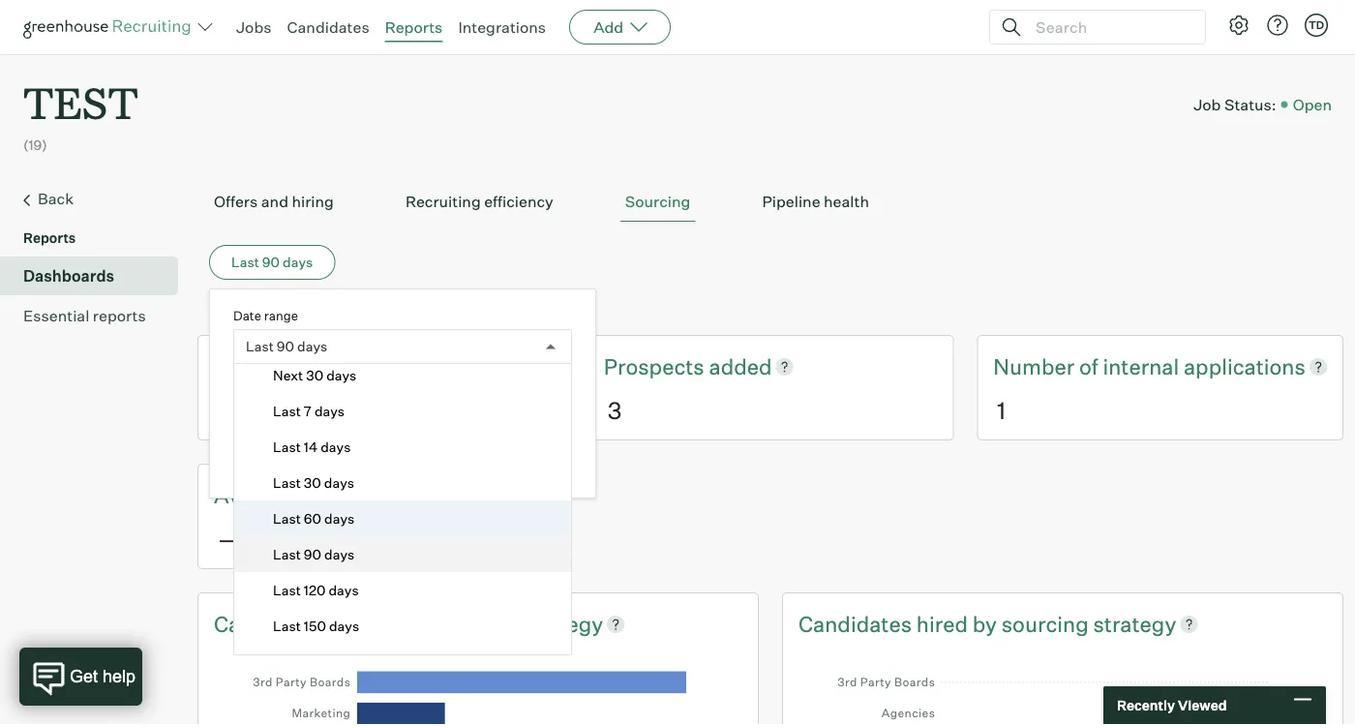 Task type: vqa. For each thing, say whether or not it's contained in the screenshot.
'COMPARE'
yes



Task type: describe. For each thing, give the bounding box(es) containing it.
dashboards link
[[23, 264, 170, 288]]

applications link
[[1184, 352, 1306, 381]]

4
[[239, 305, 248, 322]]

2 vertical spatial 90
[[304, 546, 321, 563]]

recruiting
[[406, 192, 481, 211]]

0 horizontal spatial time
[[301, 482, 346, 508]]

30 for next
[[306, 367, 323, 384]]

source link
[[375, 480, 443, 510]]

reports link
[[385, 17, 443, 37]]

90 inside button
[[262, 254, 280, 271]]

test (19)
[[23, 74, 138, 153]]

(19)
[[23, 136, 47, 153]]

sourcing
[[625, 192, 691, 211]]

days up next 30 days
[[297, 338, 327, 355]]

start
[[233, 382, 263, 398]]

days down the compare to previous time period
[[324, 474, 354, 491]]

2 strategy link from the left
[[1093, 609, 1176, 639]]

range
[[264, 308, 298, 323]]

prospects link
[[604, 352, 709, 381]]

average link
[[214, 480, 301, 510]]

recruiting efficiency button
[[401, 182, 558, 222]]

days up last 120 days
[[324, 546, 355, 563]]

aug
[[209, 305, 236, 322]]

last 120 days
[[273, 582, 359, 598]]

internal
[[1103, 353, 1179, 380]]

candidates hired by sourcing
[[799, 610, 1093, 637]]

compare to previous time period
[[251, 456, 457, 473]]

days right 60
[[324, 510, 355, 527]]

td button
[[1301, 10, 1332, 41]]

number of internal
[[994, 353, 1184, 380]]

test link
[[23, 54, 138, 135]]

by link
[[973, 609, 1002, 639]]

last 7 days
[[273, 402, 345, 419]]

last left '7'
[[273, 402, 301, 419]]

greenhouse recruiting image
[[23, 15, 197, 39]]

2,
[[289, 305, 302, 322]]

120
[[304, 582, 326, 598]]

last left 120
[[273, 582, 301, 598]]

integrations link
[[458, 17, 546, 37]]

last 90 days inside button
[[231, 254, 313, 271]]

offers and hiring button
[[209, 182, 339, 222]]

previous
[[328, 456, 382, 473]]

source
[[375, 482, 443, 508]]

candidates for candidates hired by sourcing
[[799, 610, 912, 637]]

average time to
[[214, 482, 375, 508]]

1 horizontal spatial reports
[[385, 17, 443, 37]]

2023
[[305, 305, 339, 322]]

td button
[[1305, 14, 1328, 37]]

time link
[[301, 480, 350, 510]]

recruiting efficiency
[[406, 192, 554, 211]]

reports
[[93, 306, 146, 325]]

number
[[994, 353, 1075, 380]]

last 60 days
[[273, 510, 355, 527]]

1 horizontal spatial to
[[350, 482, 371, 508]]

180
[[304, 653, 327, 670]]

sourcing
[[1002, 610, 1089, 637]]

essential reports link
[[23, 304, 170, 327]]

1 vertical spatial added link
[[332, 609, 399, 639]]

1 vertical spatial added
[[332, 610, 395, 637]]

hired
[[917, 610, 968, 637]]

1 vertical spatial last 90 days
[[246, 338, 327, 355]]

referrals
[[214, 353, 308, 380]]

last down last 60 days
[[273, 546, 301, 563]]

recently viewed
[[1117, 697, 1227, 714]]

60
[[304, 510, 321, 527]]

job status:
[[1194, 95, 1277, 114]]

applications
[[1184, 353, 1306, 380]]

number link
[[994, 352, 1079, 381]]

by
[[973, 610, 997, 637]]

days right 150
[[329, 617, 359, 634]]

offers
[[214, 192, 258, 211]]

jobs
[[236, 17, 272, 37]]

efficiency
[[484, 192, 554, 211]]

last 30 days
[[273, 474, 354, 491]]

xychart image for added
[[241, 657, 715, 725]]

candidates link for added
[[214, 609, 332, 639]]

7
[[304, 402, 312, 419]]

0 vertical spatial to
[[312, 456, 325, 473]]

hired link
[[917, 609, 973, 639]]

Compare to previous time period checkbox
[[233, 457, 246, 469]]

aug 4 - nov 2, 2023
[[209, 305, 339, 322]]

sourcing button
[[620, 182, 695, 222]]

strategy for second the strategy link from the right
[[520, 610, 603, 637]]

last up compare
[[273, 438, 301, 455]]

to link
[[350, 480, 375, 510]]

prospects
[[604, 353, 709, 380]]

essential
[[23, 306, 89, 325]]

08/04/2023
[[245, 413, 326, 430]]

sourcing link
[[1002, 609, 1093, 639]]

days up last 7 days
[[326, 367, 357, 384]]

compare
[[251, 456, 309, 473]]

1 horizontal spatial time
[[385, 456, 414, 473]]

last 150 days
[[273, 617, 359, 634]]

last 14 days
[[273, 438, 351, 455]]

30 for last
[[304, 474, 321, 491]]

back
[[38, 189, 74, 208]]

referrals link
[[214, 352, 308, 381]]



Task type: locate. For each thing, give the bounding box(es) containing it.
recently
[[1117, 697, 1175, 714]]

last down average time to
[[273, 510, 301, 527]]

1 horizontal spatial xychart image
[[826, 657, 1300, 725]]

strategy for first the strategy link from right
[[1093, 610, 1176, 637]]

0 horizontal spatial strategy
[[520, 610, 603, 637]]

Search text field
[[1031, 13, 1188, 41]]

candidates for candidates
[[287, 17, 369, 37]]

add button
[[569, 10, 671, 45]]

1 vertical spatial time
[[301, 482, 346, 508]]

average
[[214, 482, 297, 508]]

0 horizontal spatial added
[[332, 610, 395, 637]]

last inside the last 90 days button
[[231, 254, 259, 271]]

1 strategy from the left
[[520, 610, 603, 637]]

last left 150
[[273, 617, 301, 634]]

0 vertical spatial time
[[385, 456, 414, 473]]

hiring
[[292, 192, 334, 211]]

last 90 days up next
[[246, 338, 327, 355]]

0 vertical spatial reports
[[385, 17, 443, 37]]

date range
[[233, 308, 298, 323]]

to down last 14 days
[[312, 456, 325, 473]]

submitted
[[308, 353, 411, 380]]

start date
[[233, 382, 292, 398]]

1 vertical spatial reports
[[23, 230, 76, 247]]

back link
[[23, 187, 170, 212]]

0 horizontal spatial to
[[312, 456, 325, 473]]

last down date range
[[246, 338, 274, 355]]

last down compare
[[273, 474, 301, 491]]

time up source
[[385, 456, 414, 473]]

last up the 4
[[231, 254, 259, 271]]

1 horizontal spatial added
[[709, 353, 772, 380]]

1
[[997, 395, 1006, 424]]

last
[[231, 254, 259, 271], [246, 338, 274, 355], [273, 402, 301, 419], [273, 438, 301, 455], [273, 474, 301, 491], [273, 510, 301, 527], [273, 546, 301, 563], [273, 582, 301, 598], [273, 617, 301, 634], [273, 653, 301, 670]]

last 90 days button
[[209, 245, 335, 280]]

reports down back
[[23, 230, 76, 247]]

test
[[23, 74, 138, 131]]

days right 14
[[321, 438, 351, 455]]

0 vertical spatial added link
[[709, 352, 772, 381]]

nov
[[260, 305, 286, 322]]

last left 180
[[273, 653, 301, 670]]

candidates
[[287, 17, 369, 37], [214, 610, 327, 637], [799, 610, 912, 637]]

2 strategy from the left
[[1093, 610, 1176, 637]]

tab list containing offers and hiring
[[209, 182, 1332, 222]]

3
[[608, 395, 622, 424]]

30 right next
[[306, 367, 323, 384]]

90 up next
[[277, 338, 294, 355]]

date
[[233, 308, 261, 323]]

xychart image for hired
[[826, 657, 1300, 725]]

90
[[262, 254, 280, 271], [277, 338, 294, 355], [304, 546, 321, 563]]

next
[[273, 367, 303, 384]]

add
[[594, 17, 624, 37]]

14
[[304, 438, 318, 455]]

viewed
[[1178, 697, 1227, 714]]

0 vertical spatial 90
[[262, 254, 280, 271]]

and
[[261, 192, 288, 211]]

internal link
[[1103, 352, 1184, 381]]

—
[[218, 524, 241, 553]]

days inside the last 90 days button
[[283, 254, 313, 271]]

0 horizontal spatial added link
[[332, 609, 399, 639]]

2 xychart image from the left
[[826, 657, 1300, 725]]

1 vertical spatial to
[[350, 482, 371, 508]]

candidates link for hired
[[799, 609, 917, 639]]

days right 180
[[330, 653, 360, 670]]

last 90 days down last 60 days
[[273, 546, 355, 563]]

strategy
[[520, 610, 603, 637], [1093, 610, 1176, 637]]

candidates down 120
[[214, 610, 327, 637]]

last 90 days up nov
[[231, 254, 313, 271]]

of link
[[1079, 352, 1103, 381]]

days
[[283, 254, 313, 271], [297, 338, 327, 355], [326, 367, 357, 384], [314, 402, 345, 419], [321, 438, 351, 455], [324, 474, 354, 491], [324, 510, 355, 527], [324, 546, 355, 563], [329, 582, 359, 598], [329, 617, 359, 634], [330, 653, 360, 670]]

open
[[1293, 95, 1332, 114]]

pipeline
[[762, 192, 820, 211]]

0 vertical spatial added
[[709, 353, 772, 380]]

candidates for candidates added
[[214, 610, 327, 637]]

pipeline health
[[762, 192, 869, 211]]

reports
[[385, 17, 443, 37], [23, 230, 76, 247]]

strategy link
[[520, 609, 603, 639], [1093, 609, 1176, 639]]

1 horizontal spatial strategy link
[[1093, 609, 1176, 639]]

90 down 60
[[304, 546, 321, 563]]

last 180 days
[[273, 653, 360, 670]]

1 horizontal spatial strategy
[[1093, 610, 1176, 637]]

xychart image
[[241, 657, 715, 725], [826, 657, 1300, 725]]

0 horizontal spatial strategy link
[[520, 609, 603, 639]]

offers and hiring
[[214, 192, 334, 211]]

td
[[1309, 18, 1324, 31]]

1 vertical spatial 90
[[277, 338, 294, 355]]

candidates left hired
[[799, 610, 912, 637]]

of
[[1079, 353, 1098, 380]]

health
[[824, 192, 869, 211]]

2 vertical spatial last 90 days
[[273, 546, 355, 563]]

to down 'previous'
[[350, 482, 371, 508]]

integrations
[[458, 17, 546, 37]]

dashboards
[[23, 266, 114, 286]]

added link
[[709, 352, 772, 381], [332, 609, 399, 639]]

days up 2,
[[283, 254, 313, 271]]

-
[[251, 305, 257, 322]]

pipeline health button
[[757, 182, 874, 222]]

days right 120
[[329, 582, 359, 598]]

150
[[304, 617, 326, 634]]

0 horizontal spatial xychart image
[[241, 657, 715, 725]]

candidates link
[[287, 17, 369, 37], [214, 609, 332, 639], [799, 609, 917, 639]]

job
[[1194, 95, 1221, 114]]

1 xychart image from the left
[[241, 657, 715, 725]]

days right '7'
[[314, 402, 345, 419]]

jobs link
[[236, 17, 272, 37]]

submitted link
[[308, 352, 411, 381]]

essential reports
[[23, 306, 146, 325]]

30 up 60
[[304, 474, 321, 491]]

1 vertical spatial 30
[[304, 474, 321, 491]]

1 horizontal spatial added link
[[709, 352, 772, 381]]

to
[[312, 456, 325, 473], [350, 482, 371, 508]]

tab list
[[209, 182, 1332, 222]]

0 horizontal spatial reports
[[23, 230, 76, 247]]

next 30 days
[[273, 367, 357, 384]]

0 vertical spatial last 90 days
[[231, 254, 313, 271]]

status:
[[1225, 95, 1277, 114]]

0 vertical spatial 30
[[306, 367, 323, 384]]

configure image
[[1227, 14, 1251, 37]]

90 up nov
[[262, 254, 280, 271]]

candidates right jobs link
[[287, 17, 369, 37]]

reports left "integrations"
[[385, 17, 443, 37]]

time up last 60 days
[[301, 482, 346, 508]]

30
[[306, 367, 323, 384], [304, 474, 321, 491]]

1 strategy link from the left
[[520, 609, 603, 639]]



